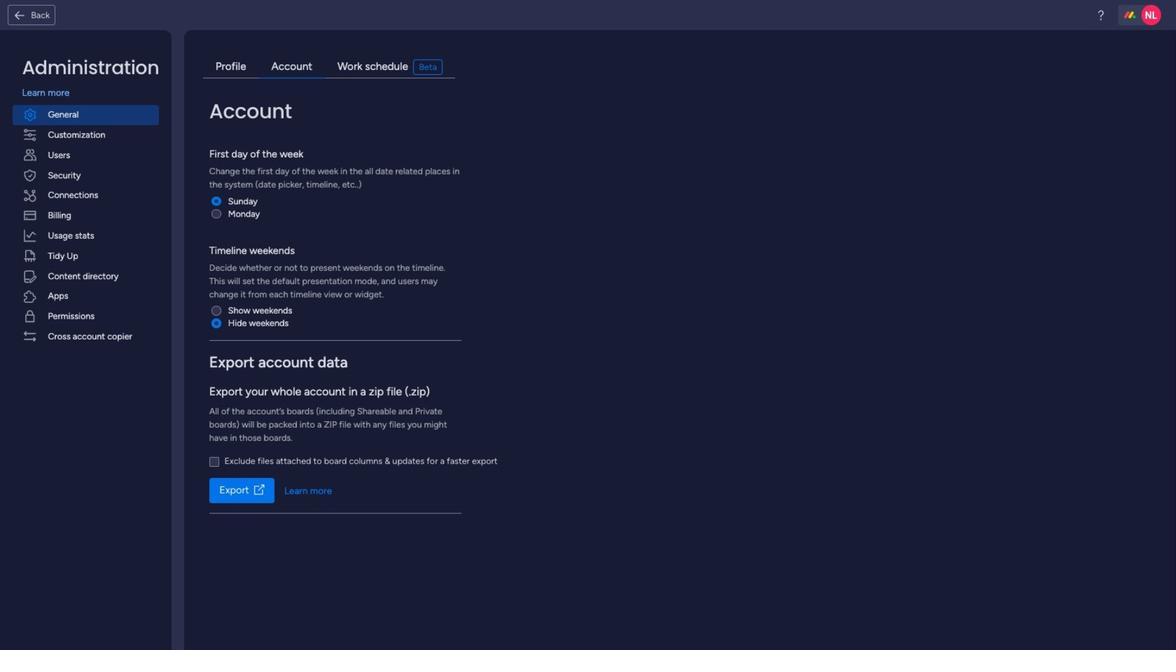 Task type: vqa. For each thing, say whether or not it's contained in the screenshot.
v2 export "icon"
yes



Task type: describe. For each thing, give the bounding box(es) containing it.
help image
[[1095, 9, 1108, 21]]

noah lott image
[[1142, 5, 1162, 25]]



Task type: locate. For each thing, give the bounding box(es) containing it.
back to workspace image
[[13, 9, 26, 21]]

v2 export image
[[254, 486, 264, 496]]



